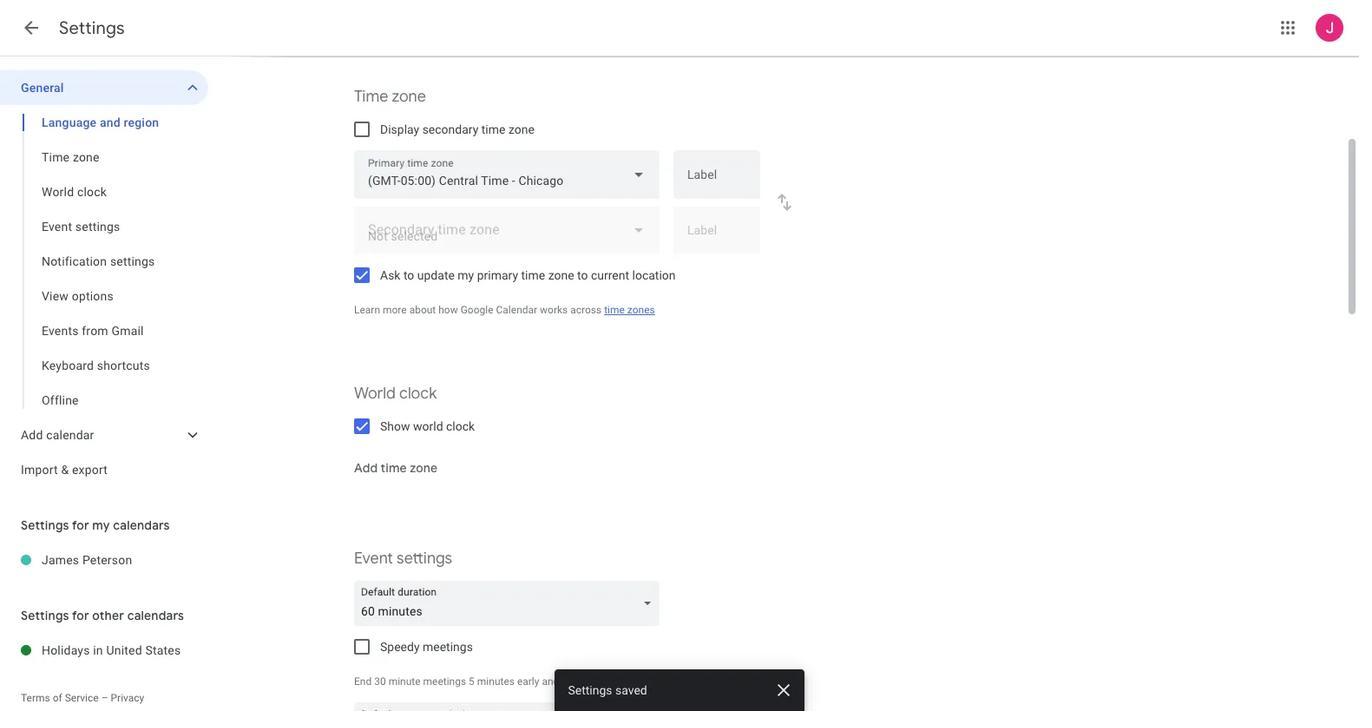 Task type: describe. For each thing, give the bounding box(es) containing it.
longer
[[562, 675, 591, 688]]

world inside "group"
[[42, 185, 74, 199]]

1 vertical spatial event
[[354, 549, 393, 568]]

add time zone
[[354, 460, 438, 476]]

time zone inside "group"
[[42, 150, 100, 164]]

other
[[92, 608, 124, 623]]

holidays in united states
[[42, 643, 181, 657]]

show world clock
[[380, 419, 475, 433]]

&
[[61, 463, 69, 477]]

options
[[72, 289, 114, 303]]

display secondary time zone
[[380, 122, 535, 136]]

0 vertical spatial settings
[[75, 220, 120, 234]]

settings for settings saved
[[569, 683, 613, 697]]

for for my
[[72, 517, 89, 533]]

calendars for settings for other calendars
[[127, 608, 184, 623]]

settings for settings for my calendars
[[21, 517, 69, 533]]

more
[[383, 304, 407, 316]]

2 to from the left
[[577, 268, 588, 282]]

james peterson tree item
[[0, 543, 208, 577]]

zone right secondary at top left
[[509, 122, 535, 136]]

add for add time zone
[[354, 460, 378, 476]]

language
[[42, 115, 97, 129]]

settings heading
[[59, 17, 125, 39]]

terms of service – privacy
[[21, 692, 144, 704]]

notification settings
[[42, 254, 155, 268]]

gmail
[[112, 324, 144, 338]]

time right secondary at top left
[[482, 122, 506, 136]]

zone up the works
[[548, 268, 574, 282]]

in
[[93, 643, 103, 657]]

from
[[82, 324, 108, 338]]

terms
[[21, 692, 50, 704]]

2 early from the left
[[694, 675, 716, 688]]

general tree item
[[0, 70, 208, 105]]

holidays in united states tree item
[[0, 633, 208, 668]]

world clock inside "group"
[[42, 185, 107, 199]]

zone inside "group"
[[73, 150, 100, 164]]

1 minutes from the left
[[477, 675, 515, 688]]

world
[[413, 419, 443, 433]]

0 horizontal spatial my
[[92, 517, 110, 533]]

meetings up 5 at the left bottom of page
[[423, 640, 473, 654]]

language and region
[[42, 115, 159, 129]]

1 vertical spatial world
[[354, 384, 396, 403]]

view options
[[42, 289, 114, 303]]

ask to update my primary time zone to current location
[[380, 268, 676, 282]]

show
[[380, 419, 410, 433]]

zone up display at the left of page
[[392, 87, 426, 106]]

add time zone button
[[347, 447, 445, 489]]

keyboard
[[42, 359, 94, 372]]

0 horizontal spatial event
[[42, 220, 72, 234]]

learn
[[354, 304, 380, 316]]

time zones link
[[604, 304, 655, 316]]

1 to from the left
[[404, 268, 414, 282]]

current
[[591, 268, 629, 282]]

1 vertical spatial and
[[542, 675, 559, 688]]

ask
[[380, 268, 401, 282]]

time right the primary
[[521, 268, 545, 282]]

2 minutes from the left
[[654, 675, 691, 688]]

view
[[42, 289, 69, 303]]

2 horizontal spatial clock
[[446, 419, 475, 433]]

holidays in united states link
[[42, 633, 208, 668]]

2 vertical spatial settings
[[397, 549, 452, 568]]

zones
[[628, 304, 655, 316]]

across
[[571, 304, 602, 316]]

clock inside "group"
[[77, 185, 107, 199]]

group containing language and region
[[0, 105, 208, 418]]

works
[[540, 304, 568, 316]]

settings for settings
[[59, 17, 125, 39]]

about
[[409, 304, 436, 316]]

settings for other calendars
[[21, 608, 184, 623]]

events
[[42, 324, 79, 338]]

events from gmail
[[42, 324, 144, 338]]

speedy meetings
[[380, 640, 473, 654]]

Label for primary time zone. text field
[[688, 168, 747, 193]]

keyboard shortcuts
[[42, 359, 150, 372]]

30
[[374, 675, 386, 688]]



Task type: locate. For each thing, give the bounding box(es) containing it.
1 early from the left
[[517, 675, 540, 688]]

0 horizontal spatial add
[[21, 428, 43, 442]]

1 horizontal spatial minutes
[[654, 675, 691, 688]]

1 horizontal spatial time
[[354, 87, 388, 106]]

and left region
[[100, 115, 121, 129]]

1 horizontal spatial early
[[694, 675, 716, 688]]

service
[[65, 692, 99, 704]]

shortcuts
[[97, 359, 150, 372]]

early left longer
[[517, 675, 540, 688]]

0 horizontal spatial minutes
[[477, 675, 515, 688]]

secondary
[[422, 122, 479, 136]]

1 horizontal spatial time zone
[[354, 87, 426, 106]]

region
[[124, 115, 159, 129]]

10
[[639, 675, 651, 688]]

0 vertical spatial for
[[72, 517, 89, 533]]

meetings left 5 at the left bottom of page
[[423, 675, 466, 688]]

settings up "james"
[[21, 517, 69, 533]]

world clock
[[42, 185, 107, 199], [354, 384, 437, 403]]

clock
[[77, 185, 107, 199], [399, 384, 437, 403], [446, 419, 475, 433]]

end
[[354, 675, 372, 688]]

0 horizontal spatial and
[[100, 115, 121, 129]]

5
[[469, 675, 475, 688]]

for left other
[[72, 608, 89, 623]]

for
[[72, 517, 89, 533], [72, 608, 89, 623]]

2 vertical spatial clock
[[446, 419, 475, 433]]

1 horizontal spatial event
[[354, 549, 393, 568]]

settings for settings for other calendars
[[21, 608, 69, 623]]

–
[[101, 692, 108, 704]]

0 vertical spatial time zone
[[354, 87, 426, 106]]

to right the ask
[[404, 268, 414, 282]]

my up james peterson tree item
[[92, 517, 110, 533]]

event settings
[[42, 220, 120, 234], [354, 549, 452, 568]]

settings
[[59, 17, 125, 39], [21, 517, 69, 533], [21, 608, 69, 623], [569, 683, 613, 697]]

add inside button
[[354, 460, 378, 476]]

how
[[439, 304, 458, 316]]

meetings left 10
[[594, 675, 637, 688]]

1 horizontal spatial world
[[354, 384, 396, 403]]

0 vertical spatial clock
[[77, 185, 107, 199]]

1 vertical spatial clock
[[399, 384, 437, 403]]

1 vertical spatial event settings
[[354, 549, 452, 568]]

export
[[72, 463, 108, 477]]

time down the show
[[381, 460, 407, 476]]

my right update
[[458, 268, 474, 282]]

end 30 minute meetings 5 minutes early and longer meetings 10 minutes early
[[354, 675, 716, 688]]

1 horizontal spatial and
[[542, 675, 559, 688]]

zone down show world clock
[[410, 460, 438, 476]]

1 horizontal spatial add
[[354, 460, 378, 476]]

time down language on the left of page
[[42, 150, 70, 164]]

time
[[482, 122, 506, 136], [521, 268, 545, 282], [604, 304, 625, 316], [381, 460, 407, 476]]

1 vertical spatial time
[[42, 150, 70, 164]]

1 vertical spatial add
[[354, 460, 378, 476]]

settings for my calendars
[[21, 517, 170, 533]]

and left longer
[[542, 675, 559, 688]]

update
[[417, 268, 455, 282]]

calendar
[[46, 428, 94, 442]]

1 vertical spatial time zone
[[42, 150, 100, 164]]

world clock up notification
[[42, 185, 107, 199]]

0 vertical spatial time
[[354, 87, 388, 106]]

offline
[[42, 393, 79, 407]]

location
[[632, 268, 676, 282]]

minutes
[[477, 675, 515, 688], [654, 675, 691, 688]]

peterson
[[82, 553, 132, 567]]

zone down the language and region
[[73, 150, 100, 164]]

1 vertical spatial my
[[92, 517, 110, 533]]

my
[[458, 268, 474, 282], [92, 517, 110, 533]]

for up the james peterson
[[72, 517, 89, 533]]

settings saved
[[569, 683, 648, 697]]

world down language on the left of page
[[42, 185, 74, 199]]

0 vertical spatial world
[[42, 185, 74, 199]]

minutes right 5 at the left bottom of page
[[477, 675, 515, 688]]

james peterson
[[42, 553, 132, 567]]

time zone up display at the left of page
[[354, 87, 426, 106]]

event
[[42, 220, 72, 234], [354, 549, 393, 568]]

notification
[[42, 254, 107, 268]]

learn more about how google calendar works across time zones
[[354, 304, 655, 316]]

calendars up peterson
[[113, 517, 170, 533]]

general
[[21, 81, 64, 95]]

privacy link
[[111, 692, 144, 704]]

1 vertical spatial settings
[[110, 254, 155, 268]]

google
[[461, 304, 494, 316]]

1 vertical spatial world clock
[[354, 384, 437, 403]]

world up the show
[[354, 384, 396, 403]]

united
[[106, 643, 142, 657]]

settings right go back icon
[[59, 17, 125, 39]]

calendar
[[496, 304, 537, 316]]

time inside button
[[381, 460, 407, 476]]

minutes right 10
[[654, 675, 691, 688]]

None field
[[354, 150, 660, 199], [354, 581, 667, 626], [354, 150, 660, 199], [354, 581, 667, 626]]

0 horizontal spatial to
[[404, 268, 414, 282]]

0 horizontal spatial time zone
[[42, 150, 100, 164]]

add
[[21, 428, 43, 442], [354, 460, 378, 476]]

1 horizontal spatial to
[[577, 268, 588, 282]]

privacy
[[111, 692, 144, 704]]

settings
[[75, 220, 120, 234], [110, 254, 155, 268], [397, 549, 452, 568]]

clock up notification settings
[[77, 185, 107, 199]]

0 vertical spatial add
[[21, 428, 43, 442]]

early
[[517, 675, 540, 688], [694, 675, 716, 688]]

time left zones
[[604, 304, 625, 316]]

0 horizontal spatial early
[[517, 675, 540, 688]]

0 vertical spatial my
[[458, 268, 474, 282]]

0 vertical spatial event settings
[[42, 220, 120, 234]]

calendars
[[113, 517, 170, 533], [127, 608, 184, 623]]

james
[[42, 553, 79, 567]]

states
[[145, 643, 181, 657]]

time up display at the left of page
[[354, 87, 388, 106]]

world
[[42, 185, 74, 199], [354, 384, 396, 403]]

import
[[21, 463, 58, 477]]

tree
[[0, 70, 208, 487]]

holidays
[[42, 643, 90, 657]]

of
[[53, 692, 62, 704]]

import & export
[[21, 463, 108, 477]]

and inside "group"
[[100, 115, 121, 129]]

1 horizontal spatial world clock
[[354, 384, 437, 403]]

time inside "group"
[[42, 150, 70, 164]]

2 for from the top
[[72, 608, 89, 623]]

calendars for settings for my calendars
[[113, 517, 170, 533]]

primary
[[477, 268, 518, 282]]

terms of service link
[[21, 692, 99, 704]]

speedy
[[380, 640, 420, 654]]

0 vertical spatial world clock
[[42, 185, 107, 199]]

display
[[380, 122, 419, 136]]

go back image
[[21, 17, 42, 38]]

0 horizontal spatial world clock
[[42, 185, 107, 199]]

1 horizontal spatial clock
[[399, 384, 437, 403]]

and
[[100, 115, 121, 129], [542, 675, 559, 688]]

Label for secondary time zone. text field
[[688, 224, 747, 248]]

0 horizontal spatial event settings
[[42, 220, 120, 234]]

tree containing general
[[0, 70, 208, 487]]

zone inside button
[[410, 460, 438, 476]]

calendars up states
[[127, 608, 184, 623]]

0 horizontal spatial clock
[[77, 185, 107, 199]]

1 vertical spatial calendars
[[127, 608, 184, 623]]

time zone down language on the left of page
[[42, 150, 100, 164]]

0 horizontal spatial time
[[42, 150, 70, 164]]

for for other
[[72, 608, 89, 623]]

meetings
[[423, 640, 473, 654], [423, 675, 466, 688], [594, 675, 637, 688]]

add for add calendar
[[21, 428, 43, 442]]

settings left saved
[[569, 683, 613, 697]]

clock up show world clock
[[399, 384, 437, 403]]

saved
[[616, 683, 648, 697]]

time
[[354, 87, 388, 106], [42, 150, 70, 164]]

event settings inside "group"
[[42, 220, 120, 234]]

to left current
[[577, 268, 588, 282]]

clock right world
[[446, 419, 475, 433]]

0 horizontal spatial world
[[42, 185, 74, 199]]

1 horizontal spatial my
[[458, 268, 474, 282]]

world clock up the show
[[354, 384, 437, 403]]

0 vertical spatial calendars
[[113, 517, 170, 533]]

to
[[404, 268, 414, 282], [577, 268, 588, 282]]

zone
[[392, 87, 426, 106], [509, 122, 535, 136], [73, 150, 100, 164], [548, 268, 574, 282], [410, 460, 438, 476]]

settings up holidays
[[21, 608, 69, 623]]

minute
[[389, 675, 421, 688]]

0 vertical spatial event
[[42, 220, 72, 234]]

add calendar
[[21, 428, 94, 442]]

1 vertical spatial for
[[72, 608, 89, 623]]

early right 10
[[694, 675, 716, 688]]

group
[[0, 105, 208, 418]]

time zone
[[354, 87, 426, 106], [42, 150, 100, 164]]

1 for from the top
[[72, 517, 89, 533]]

0 vertical spatial and
[[100, 115, 121, 129]]

1 horizontal spatial event settings
[[354, 549, 452, 568]]



Task type: vqa. For each thing, say whether or not it's contained in the screenshot.
Time
yes



